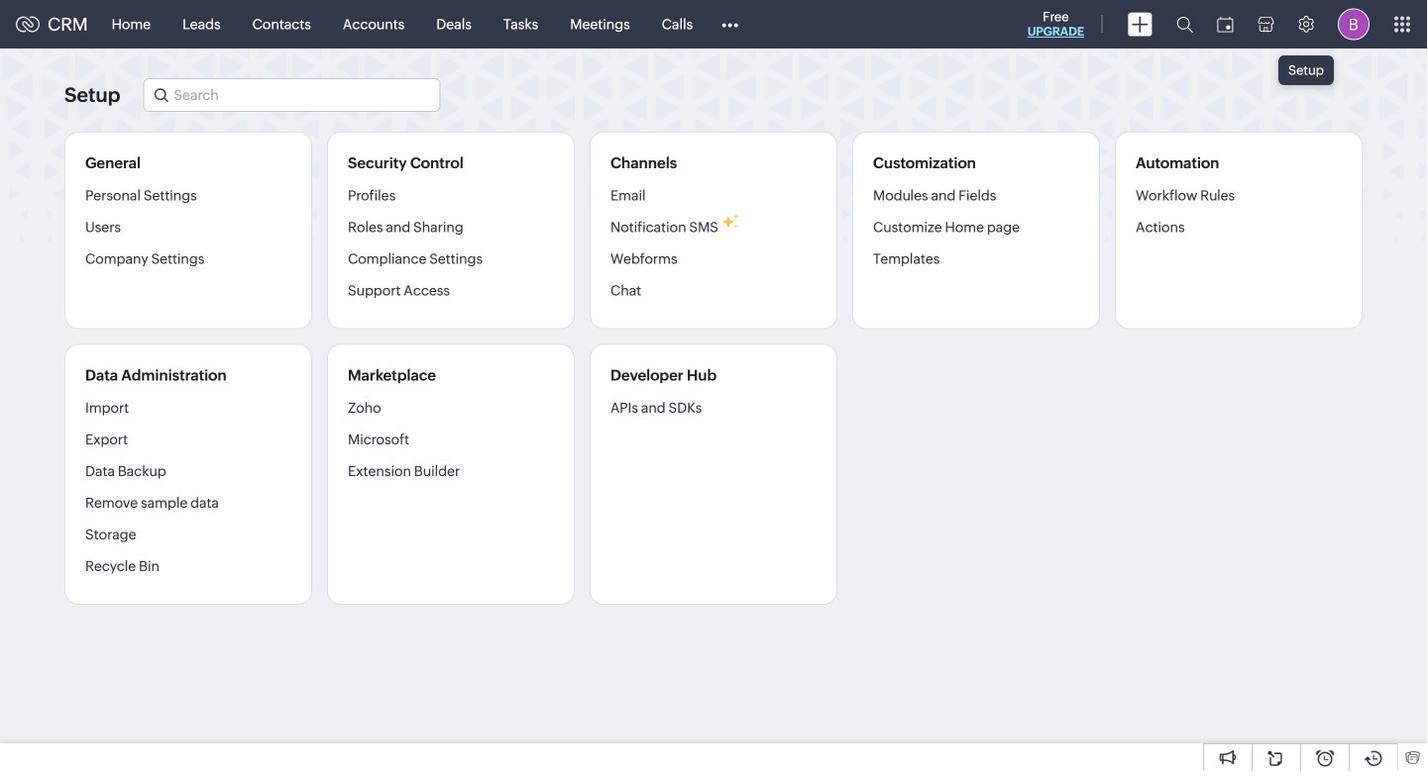 Task type: vqa. For each thing, say whether or not it's contained in the screenshot.
field
yes



Task type: locate. For each thing, give the bounding box(es) containing it.
search element
[[1164, 0, 1205, 49]]

profile image
[[1338, 8, 1370, 40]]

profile element
[[1326, 0, 1381, 48]]

None field
[[143, 78, 440, 112]]

search image
[[1176, 16, 1193, 33]]

calendar image
[[1217, 16, 1234, 32]]



Task type: describe. For each thing, give the bounding box(es) containing it.
create menu image
[[1128, 12, 1153, 36]]

Other Modules field
[[709, 8, 751, 40]]

logo image
[[16, 16, 40, 32]]

create menu element
[[1116, 0, 1164, 48]]

Search text field
[[144, 79, 439, 111]]



